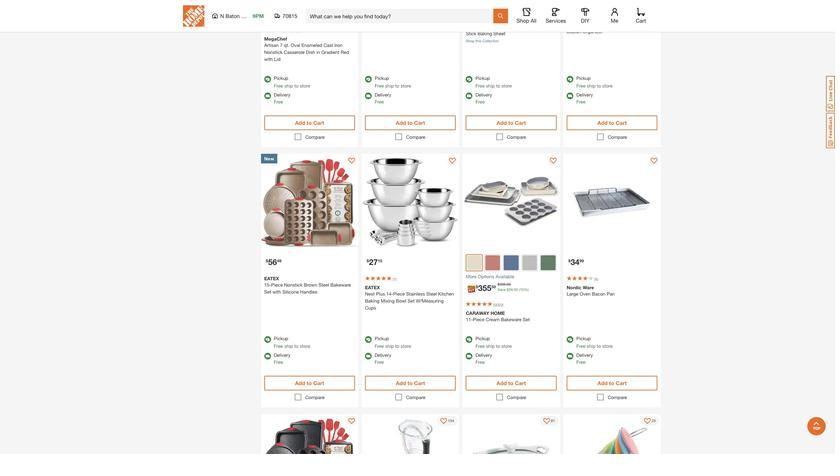 Task type: locate. For each thing, give the bounding box(es) containing it.
0 vertical spatial ware
[[381, 17, 393, 23]]

perracotta image
[[486, 256, 500, 271]]

$ left 49
[[266, 259, 268, 264]]

1 horizontal spatial eatex
[[365, 285, 380, 291]]

dish
[[306, 49, 315, 55]]

0 vertical spatial baking
[[478, 31, 492, 36]]

0 vertical spatial kitchen
[[567, 15, 583, 20]]

81 button
[[540, 416, 559, 427]]

set inside caraway home 11-piece cream bakeware set
[[523, 317, 530, 323]]

artisan
[[264, 42, 279, 48]]

1 vertical spatial nonstick
[[284, 283, 303, 288]]

compare
[[305, 134, 325, 140], [406, 134, 426, 140], [507, 134, 526, 140], [608, 134, 627, 140], [305, 395, 325, 401], [406, 395, 426, 401], [507, 395, 526, 401], [608, 395, 627, 401]]

nonstick down the artisan
[[264, 49, 283, 55]]

display image
[[348, 419, 355, 426], [543, 419, 550, 426], [644, 419, 651, 426]]

rack
[[601, 15, 612, 20]]

tier
[[618, 15, 625, 20]]

1 vertical spatial 17
[[482, 24, 488, 29]]

$ inside the $ 58 17
[[266, 10, 268, 15]]

steel up w/measuring
[[426, 292, 437, 297]]

ship
[[284, 83, 293, 89], [385, 83, 394, 89], [486, 83, 495, 89], [587, 83, 596, 89], [284, 344, 293, 349], [385, 344, 394, 349], [486, 344, 495, 349], [587, 344, 596, 349]]

add to cart
[[295, 120, 324, 126], [396, 120, 425, 126], [497, 120, 526, 126], [598, 120, 627, 126], [295, 380, 324, 387], [396, 380, 425, 387], [497, 380, 526, 387], [598, 380, 627, 387]]

set inside eatex nest plus 14-piece stainless steel kitchen baking mixing bowl set w/measuring cups
[[408, 299, 415, 304]]

handles
[[300, 290, 317, 295]]

1 vertical spatial kitchen
[[438, 292, 454, 297]]

0 horizontal spatial display image
[[348, 419, 355, 426]]

) up nordic ware link
[[396, 10, 397, 14]]

0 horizontal spatial 10
[[293, 28, 297, 33]]

baking inside "gotham steel 12 in. x 17 in. aluminum ti-ceramic non- stick baking sheet shop this collection"
[[478, 31, 492, 36]]

display image inside 81 dropdown button
[[543, 419, 550, 426]]

nordic inside nordic ware large oven bacon pan
[[567, 285, 582, 291]]

steel right the brown
[[319, 283, 329, 288]]

10 up oval
[[293, 28, 297, 33]]

1 vertical spatial set
[[408, 299, 415, 304]]

1 horizontal spatial piece
[[393, 292, 405, 297]]

pan
[[607, 292, 615, 297]]

2 horizontal spatial piece
[[473, 317, 485, 323]]

$ up save
[[498, 282, 500, 287]]

$
[[266, 10, 268, 15], [266, 259, 268, 264], [367, 259, 369, 264], [569, 259, 571, 264], [498, 282, 500, 287], [476, 285, 478, 290], [507, 288, 509, 292]]

with left the lid
[[264, 56, 273, 62]]

bakeware
[[331, 283, 351, 288], [501, 317, 522, 323]]

kitchen inside eatex nest plus 14-piece stainless steel kitchen baking mixing bowl set w/measuring cups
[[438, 292, 454, 297]]

options
[[478, 274, 494, 280]]

1 vertical spatial ware
[[583, 285, 594, 291]]

steel down ( 21 )
[[485, 17, 496, 23]]

steel inside eatex 15-piece nonstick brown steel bakeware set with silicone handles
[[319, 283, 329, 288]]

in
[[317, 49, 320, 55]]

display image for nest plus 14-piece stainless steel kitchen baking mixing bowl set w/measuring cups
[[449, 158, 456, 165]]

0 horizontal spatial 50
[[492, 285, 496, 290]]

available for pickup image
[[365, 76, 372, 83], [567, 76, 574, 83], [466, 337, 473, 343], [567, 337, 574, 343]]

display image for (
[[550, 158, 557, 165]]

6
[[394, 10, 396, 14]]

27
[[369, 258, 378, 267]]

$ 56 49
[[266, 258, 282, 267]]

kitchen up w/measuring
[[438, 292, 454, 297]]

gradient
[[322, 49, 340, 55]]

shop inside the shop all button
[[517, 17, 529, 24]]

enameled
[[302, 42, 322, 48]]

0 horizontal spatial in.
[[473, 24, 477, 29]]

pickup
[[274, 75, 288, 81], [375, 75, 389, 81], [476, 75, 490, 81], [577, 75, 591, 81], [274, 336, 288, 342], [375, 336, 389, 342], [476, 336, 490, 342], [577, 336, 591, 342]]

%)
[[524, 288, 529, 292]]

baking inside eatex nest plus 14-piece stainless steel kitchen baking mixing bowl set w/measuring cups
[[365, 299, 380, 304]]

$ inside $ 56 49
[[266, 259, 268, 264]]

$ inside $ 355 50
[[476, 285, 478, 290]]

piece
[[271, 283, 283, 288], [393, 292, 405, 297], [473, 317, 485, 323]]

0 vertical spatial shop
[[517, 17, 529, 24]]

0 horizontal spatial ware
[[381, 17, 393, 23]]

)
[[396, 10, 397, 14], [499, 10, 500, 14], [297, 28, 298, 33], [396, 278, 397, 282], [598, 278, 598, 282], [503, 303, 504, 307]]

iron
[[335, 42, 343, 48]]

home
[[491, 311, 505, 316]]

0 vertical spatial 17
[[277, 10, 282, 15]]

set down stainless
[[408, 299, 415, 304]]

) up "aluminum" at the top right of the page
[[499, 10, 500, 14]]

grey image
[[523, 256, 537, 271]]

81
[[551, 419, 555, 423]]

1 vertical spatial bakeware
[[501, 317, 522, 323]]

2 vertical spatial steel
[[426, 292, 437, 297]]

39
[[509, 288, 513, 292]]

$ 58 17
[[266, 9, 282, 18]]

1 horizontal spatial 10
[[520, 288, 524, 292]]

available shipping image
[[264, 93, 271, 99], [466, 93, 473, 99], [365, 353, 372, 360], [567, 353, 574, 360]]

1 vertical spatial .
[[513, 288, 514, 292]]

$ down more
[[476, 285, 478, 290]]

megachef artisan 7 qt. oval enameled cast iron nonstick casserole dish in gradient red with lid
[[264, 36, 349, 62]]

shop
[[517, 17, 529, 24], [466, 39, 475, 43]]

vevor kitchen baker's rack 3-tier industrial microwave stand multifunctional coffee station organizer
[[567, 8, 650, 34]]

( for ( 2022 )
[[494, 303, 495, 307]]

multifunctional
[[605, 22, 635, 27]]

0 horizontal spatial nordic
[[365, 17, 380, 23]]

steel inside eatex nest plus 14-piece stainless steel kitchen baking mixing bowl set w/measuring cups
[[426, 292, 437, 297]]

delivery free
[[274, 92, 291, 105], [375, 92, 391, 105], [476, 92, 492, 105], [577, 92, 593, 105], [274, 353, 291, 365], [375, 353, 391, 365], [476, 353, 492, 365], [577, 353, 593, 365]]

1 vertical spatial steel
[[319, 283, 329, 288]]

11-
[[466, 317, 473, 323]]

What can we help you find today? search field
[[310, 9, 493, 23]]

bakeware down the home
[[501, 317, 522, 323]]

34
[[571, 258, 580, 267]]

ware for nordic ware large oven bacon pan
[[583, 285, 594, 291]]

) up bowl
[[396, 278, 397, 282]]

nonstick up "silicone"
[[284, 283, 303, 288]]

1 in. from the left
[[473, 24, 477, 29]]

0 horizontal spatial baking
[[365, 299, 380, 304]]

0 vertical spatial bakeware
[[331, 283, 351, 288]]

154
[[448, 419, 454, 423]]

1 horizontal spatial nonstick
[[284, 283, 303, 288]]

) up nordic ware large oven bacon pan at the right bottom
[[598, 278, 598, 282]]

( for ( 21 )
[[494, 10, 495, 14]]

collection
[[483, 39, 499, 43]]

0 horizontal spatial 17
[[277, 10, 282, 15]]

more options available
[[466, 274, 514, 280]]

1 vertical spatial baking
[[365, 299, 380, 304]]

2 vertical spatial set
[[523, 317, 530, 323]]

set down %)
[[523, 317, 530, 323]]

large oven bacon pan image
[[564, 154, 661, 252]]

) for ( 6 )
[[396, 10, 397, 14]]

2 vertical spatial piece
[[473, 317, 485, 323]]

2 horizontal spatial set
[[523, 317, 530, 323]]

10
[[293, 28, 297, 33], [520, 288, 524, 292]]

58
[[268, 9, 277, 18]]

$ right 9pm at left
[[266, 10, 268, 15]]

1 horizontal spatial set
[[408, 299, 415, 304]]

1 display image from the left
[[348, 419, 355, 426]]

17 right 'x'
[[482, 24, 488, 29]]

baking up shop this collection link
[[478, 31, 492, 36]]

the home depot logo image
[[183, 5, 204, 27]]

( for ( 5 )
[[595, 278, 595, 282]]

1 vertical spatial nordic
[[567, 285, 582, 291]]

0 vertical spatial eatex
[[264, 276, 279, 282]]

services button
[[545, 8, 567, 24]]

1 horizontal spatial in.
[[489, 24, 494, 29]]

display image inside 154 dropdown button
[[441, 419, 447, 426]]

50 left save
[[492, 285, 496, 290]]

0 vertical spatial steel
[[485, 17, 496, 23]]

baking up cups
[[365, 299, 380, 304]]

0 vertical spatial piece
[[271, 283, 283, 288]]

$ down 00
[[507, 288, 509, 292]]

17 inside "gotham steel 12 in. x 17 in. aluminum ti-ceramic non- stick baking sheet shop this collection"
[[482, 24, 488, 29]]

0 horizontal spatial eatex
[[264, 276, 279, 282]]

17 left 70815
[[277, 10, 282, 15]]

0 vertical spatial nordic
[[365, 17, 380, 23]]

$ for 58
[[266, 10, 268, 15]]

10 inside '$ 395 . 00 save $ 39 . 50 ( 10 %)'
[[520, 288, 524, 292]]

piece up bowl
[[393, 292, 405, 297]]

sheet
[[494, 31, 506, 36]]

coffee
[[636, 22, 650, 27]]

) up oval
[[297, 28, 298, 33]]

1 horizontal spatial ware
[[583, 285, 594, 291]]

1 horizontal spatial 17
[[482, 24, 488, 29]]

in. up sheet
[[489, 24, 494, 29]]

shop inside "gotham steel 12 in. x 17 in. aluminum ti-ceramic non- stick baking sheet shop this collection"
[[466, 39, 475, 43]]

baker's
[[584, 15, 600, 20]]

$ for 34
[[569, 259, 571, 264]]

12
[[466, 24, 471, 29]]

shop down stick at top
[[466, 39, 475, 43]]

eatex up nest
[[365, 285, 380, 291]]

$ for 56
[[266, 259, 268, 264]]

1 horizontal spatial baking
[[478, 31, 492, 36]]

1 horizontal spatial steel
[[426, 292, 437, 297]]

delivery
[[274, 92, 291, 98], [375, 92, 391, 98], [476, 92, 492, 98], [577, 92, 593, 98], [274, 353, 291, 358], [375, 353, 391, 358], [476, 353, 492, 358], [577, 353, 593, 358]]

store
[[300, 83, 310, 89], [401, 83, 411, 89], [502, 83, 512, 89], [603, 83, 613, 89], [300, 344, 310, 349], [401, 344, 411, 349], [502, 344, 512, 349], [603, 344, 613, 349]]

silicone
[[283, 290, 299, 295]]

1 horizontal spatial 50
[[514, 288, 518, 292]]

15-piece nonstick black steel bakeware set with silicone handles image
[[261, 415, 358, 455]]

in. left 'x'
[[473, 24, 477, 29]]

bakeware right the brown
[[331, 283, 351, 288]]

.
[[506, 282, 507, 287], [513, 288, 514, 292]]

( for ( 10 )
[[292, 28, 293, 33]]

1 horizontal spatial display image
[[543, 419, 550, 426]]

eatex inside eatex nest plus 14-piece stainless steel kitchen baking mixing bowl set w/measuring cups
[[365, 285, 380, 291]]

rouge
[[241, 13, 257, 19]]

1 vertical spatial with
[[273, 290, 281, 295]]

) for ( 1 )
[[396, 278, 397, 282]]

bakeware inside caraway home 11-piece cream bakeware set
[[501, 317, 522, 323]]

1 horizontal spatial bakeware
[[501, 317, 522, 323]]

new
[[264, 156, 274, 162]]

available for pickup image
[[264, 76, 271, 83], [466, 76, 473, 83], [264, 337, 271, 343], [365, 337, 372, 343]]

nest plus 14-piece stainless steel kitchen baking mixing bowl set w/measuring cups image
[[362, 154, 459, 252]]

with inside eatex 15-piece nonstick brown steel bakeware set with silicone handles
[[273, 290, 281, 295]]

1 horizontal spatial shop
[[517, 17, 529, 24]]

piece inside caraway home 11-piece cream bakeware set
[[473, 317, 485, 323]]

7
[[280, 42, 283, 48]]

( inside '$ 395 . 00 save $ 39 . 50 ( 10 %)'
[[519, 288, 520, 292]]

1 vertical spatial piece
[[393, 292, 405, 297]]

$ left 15
[[367, 259, 369, 264]]

0 vertical spatial with
[[264, 56, 273, 62]]

eatex up 15-
[[264, 276, 279, 282]]

3 display image from the left
[[644, 419, 651, 426]]

nordic ware
[[365, 17, 393, 23]]

0 horizontal spatial shop
[[466, 39, 475, 43]]

display image
[[348, 158, 355, 165], [449, 158, 456, 165], [550, 158, 557, 165], [651, 158, 658, 165], [441, 419, 447, 426]]

50 right the 39
[[514, 288, 518, 292]]

aluminum
[[495, 24, 516, 29]]

available shipping image
[[365, 93, 372, 99], [567, 93, 574, 99], [264, 353, 271, 360], [466, 353, 473, 360]]

0 vertical spatial nonstick
[[264, 49, 283, 55]]

with left "silicone"
[[273, 290, 281, 295]]

0 horizontal spatial bakeware
[[331, 283, 351, 288]]

ware inside nordic ware large oven bacon pan
[[583, 285, 594, 291]]

1 vertical spatial 10
[[520, 288, 524, 292]]

nordic ware large oven bacon pan
[[567, 285, 615, 297]]

piece up "silicone"
[[271, 283, 283, 288]]

bakeware inside eatex 15-piece nonstick brown steel bakeware set with silicone handles
[[331, 283, 351, 288]]

1 vertical spatial shop
[[466, 39, 475, 43]]

kitchen
[[567, 15, 583, 20], [438, 292, 454, 297]]

stand
[[591, 22, 603, 27]]

set down 15-
[[264, 290, 271, 295]]

2 horizontal spatial display image
[[644, 419, 651, 426]]

10 right the 39
[[520, 288, 524, 292]]

( 6 )
[[393, 10, 397, 14]]

1 vertical spatial eatex
[[365, 285, 380, 291]]

display image inside the 25 dropdown button
[[644, 419, 651, 426]]

1 horizontal spatial kitchen
[[567, 15, 583, 20]]

$ inside $ 27 15
[[367, 259, 369, 264]]

slate image
[[504, 256, 519, 271]]

1 horizontal spatial nordic
[[567, 285, 582, 291]]

set inside eatex 15-piece nonstick brown steel bakeware set with silicone handles
[[264, 290, 271, 295]]

0 horizontal spatial .
[[506, 282, 507, 287]]

eatex
[[264, 276, 279, 282], [365, 285, 380, 291]]

2 horizontal spatial steel
[[485, 17, 496, 23]]

$ inside $ 34 99
[[569, 259, 571, 264]]

0 horizontal spatial steel
[[319, 283, 329, 288]]

17 inside the $ 58 17
[[277, 10, 282, 15]]

eatex inside eatex 15-piece nonstick brown steel bakeware set with silicone handles
[[264, 276, 279, 282]]

15
[[378, 259, 382, 264]]

56
[[268, 258, 277, 267]]

) up the home
[[503, 303, 504, 307]]

piece down caraway
[[473, 317, 485, 323]]

display image for 81
[[543, 419, 550, 426]]

feedback link image
[[826, 113, 835, 149]]

large
[[567, 292, 579, 297]]

diy
[[581, 17, 590, 24]]

0 horizontal spatial nonstick
[[264, 49, 283, 55]]

0 horizontal spatial piece
[[271, 283, 283, 288]]

$ left 99
[[569, 259, 571, 264]]

kitchen down vevor
[[567, 15, 583, 20]]

11-piece cream bakeware set image
[[463, 154, 560, 252]]

to
[[294, 83, 299, 89], [395, 83, 399, 89], [496, 83, 500, 89], [597, 83, 601, 89], [307, 120, 312, 126], [408, 120, 413, 126], [508, 120, 514, 126], [609, 120, 615, 126], [294, 344, 299, 349], [395, 344, 399, 349], [496, 344, 500, 349], [597, 344, 601, 349], [307, 380, 312, 387], [408, 380, 413, 387], [508, 380, 514, 387], [609, 380, 615, 387]]

sage image
[[541, 256, 556, 271]]

0 horizontal spatial set
[[264, 290, 271, 295]]

shop up ti-
[[517, 17, 529, 24]]

with inside megachef artisan 7 qt. oval enameled cast iron nonstick casserole dish in gradient red with lid
[[264, 56, 273, 62]]

display image for large oven bacon pan
[[651, 158, 658, 165]]

$ 27 15
[[367, 258, 382, 267]]

pickup free ship to store
[[274, 75, 310, 89], [375, 75, 411, 89], [476, 75, 512, 89], [577, 75, 613, 89], [274, 336, 310, 349], [375, 336, 411, 349], [476, 336, 512, 349], [577, 336, 613, 349]]

2 display image from the left
[[543, 419, 550, 426]]

0 vertical spatial set
[[264, 290, 271, 295]]

this
[[476, 39, 482, 43]]

0 horizontal spatial kitchen
[[438, 292, 454, 297]]

eatex for 15-
[[264, 276, 279, 282]]

piece inside eatex nest plus 14-piece stainless steel kitchen baking mixing bowl set w/measuring cups
[[393, 292, 405, 297]]



Task type: describe. For each thing, give the bounding box(es) containing it.
( for ( 1 )
[[393, 278, 394, 282]]

industrial
[[627, 15, 646, 20]]

plus
[[376, 292, 385, 297]]

nonstick inside megachef artisan 7 qt. oval enameled cast iron nonstick casserole dish in gradient red with lid
[[264, 49, 283, 55]]

n
[[220, 13, 224, 19]]

cast
[[324, 42, 333, 48]]

piece inside eatex 15-piece nonstick brown steel bakeware set with silicone handles
[[271, 283, 283, 288]]

) for ( 5 )
[[598, 278, 598, 282]]

70815
[[283, 13, 297, 19]]

5-piece stainless steel with silicone measuring spoon set image
[[564, 415, 661, 455]]

french white 1.5-qt oval ceramic casserole dish with glass cover image
[[463, 415, 560, 455]]

red
[[341, 49, 349, 55]]

$ for 27
[[367, 259, 369, 264]]

brown
[[304, 283, 317, 288]]

1 horizontal spatial .
[[513, 288, 514, 292]]

oval
[[291, 42, 300, 48]]

microwave
[[567, 22, 590, 27]]

( 1 )
[[393, 278, 397, 282]]

21
[[495, 10, 499, 14]]

) for ( 21 )
[[499, 10, 500, 14]]

99
[[580, 259, 584, 264]]

14-
[[386, 292, 393, 297]]

$ 34 99
[[569, 258, 584, 267]]

baton
[[226, 13, 240, 19]]

lid
[[274, 56, 281, 62]]

00
[[507, 282, 511, 287]]

( 2022 )
[[494, 303, 504, 307]]

ware for nordic ware
[[381, 17, 393, 23]]

mixing
[[381, 299, 395, 304]]

) for ( 10 )
[[297, 28, 298, 33]]

all
[[531, 17, 537, 24]]

live chat image
[[826, 76, 835, 112]]

15-
[[264, 283, 271, 288]]

0 vertical spatial 10
[[293, 28, 297, 33]]

save
[[498, 288, 506, 292]]

) for ( 2022 )
[[503, 303, 504, 307]]

cups
[[365, 306, 376, 311]]

0 vertical spatial .
[[506, 282, 507, 287]]

n baton rouge
[[220, 13, 257, 19]]

25
[[652, 419, 656, 423]]

caraway home 11-piece cream bakeware set
[[466, 311, 530, 323]]

gotham steel 12 in. x 17 in. aluminum ti-ceramic non- stick baking sheet shop this collection
[[466, 17, 552, 43]]

nest
[[365, 292, 375, 297]]

25 button
[[641, 416, 659, 427]]

1
[[394, 278, 396, 282]]

5
[[595, 278, 598, 282]]

50 inside $ 355 50
[[492, 285, 496, 290]]

nordic for nordic ware large oven bacon pan
[[567, 285, 582, 291]]

shop all button
[[516, 8, 537, 24]]

395
[[500, 282, 506, 287]]

( 21 )
[[494, 10, 500, 14]]

qt.
[[284, 42, 290, 48]]

( for ( 6 )
[[393, 10, 394, 14]]

stick
[[466, 31, 476, 36]]

megachef
[[264, 36, 287, 42]]

nonstick inside eatex 15-piece nonstick brown steel bakeware set with silicone handles
[[284, 283, 303, 288]]

nordic for nordic ware
[[365, 17, 380, 23]]

eatex for nest
[[365, 285, 380, 291]]

eatex 15-piece nonstick brown steel bakeware set with silicone handles
[[264, 276, 351, 295]]

kitchen inside "vevor kitchen baker's rack 3-tier industrial microwave stand multifunctional coffee station organizer"
[[567, 15, 583, 20]]

bacon
[[592, 292, 606, 297]]

( 10 )
[[292, 28, 298, 33]]

gotham
[[466, 17, 484, 23]]

station
[[567, 29, 582, 34]]

355
[[478, 284, 492, 293]]

nordic ware link
[[365, 17, 456, 30]]

eatex nest plus 14-piece stainless steel kitchen baking mixing bowl set w/measuring cups
[[365, 285, 454, 311]]

70815 button
[[275, 13, 298, 19]]

50 inside '$ 395 . 00 save $ 39 . 50 ( 10 %)'
[[514, 288, 518, 292]]

cart link
[[634, 8, 648, 24]]

15-piece nonstick brown steel bakeware set with silicone handles image
[[261, 154, 358, 252]]

w/measuring
[[416, 299, 444, 304]]

good grips 3-piece angled measuring cup set image
[[362, 415, 459, 455]]

bowl
[[396, 299, 406, 304]]

ceramic
[[523, 24, 540, 29]]

services
[[546, 17, 566, 24]]

3-
[[613, 15, 618, 20]]

cream image
[[467, 256, 482, 270]]

more
[[466, 274, 477, 280]]

display image for 25
[[644, 419, 651, 426]]

x
[[479, 24, 481, 29]]

caraway
[[466, 311, 489, 316]]

casserole
[[284, 49, 305, 55]]

ti-
[[517, 24, 523, 29]]

( 5 )
[[595, 278, 598, 282]]

$ for 355
[[476, 285, 478, 290]]

2 in. from the left
[[489, 24, 494, 29]]

$ 355 50
[[476, 284, 496, 293]]

me button
[[604, 8, 625, 24]]

vevor
[[567, 8, 583, 14]]

154 button
[[437, 416, 458, 427]]

$ for 395
[[498, 282, 500, 287]]

me
[[611, 17, 619, 24]]

non-
[[542, 24, 552, 29]]

more options available link
[[466, 273, 557, 280]]

oven
[[580, 292, 591, 297]]

steel inside "gotham steel 12 in. x 17 in. aluminum ti-ceramic non- stick baking sheet shop this collection"
[[485, 17, 496, 23]]

stainless
[[406, 292, 425, 297]]

cream
[[486, 317, 500, 323]]



Task type: vqa. For each thing, say whether or not it's contained in the screenshot.
right 31
no



